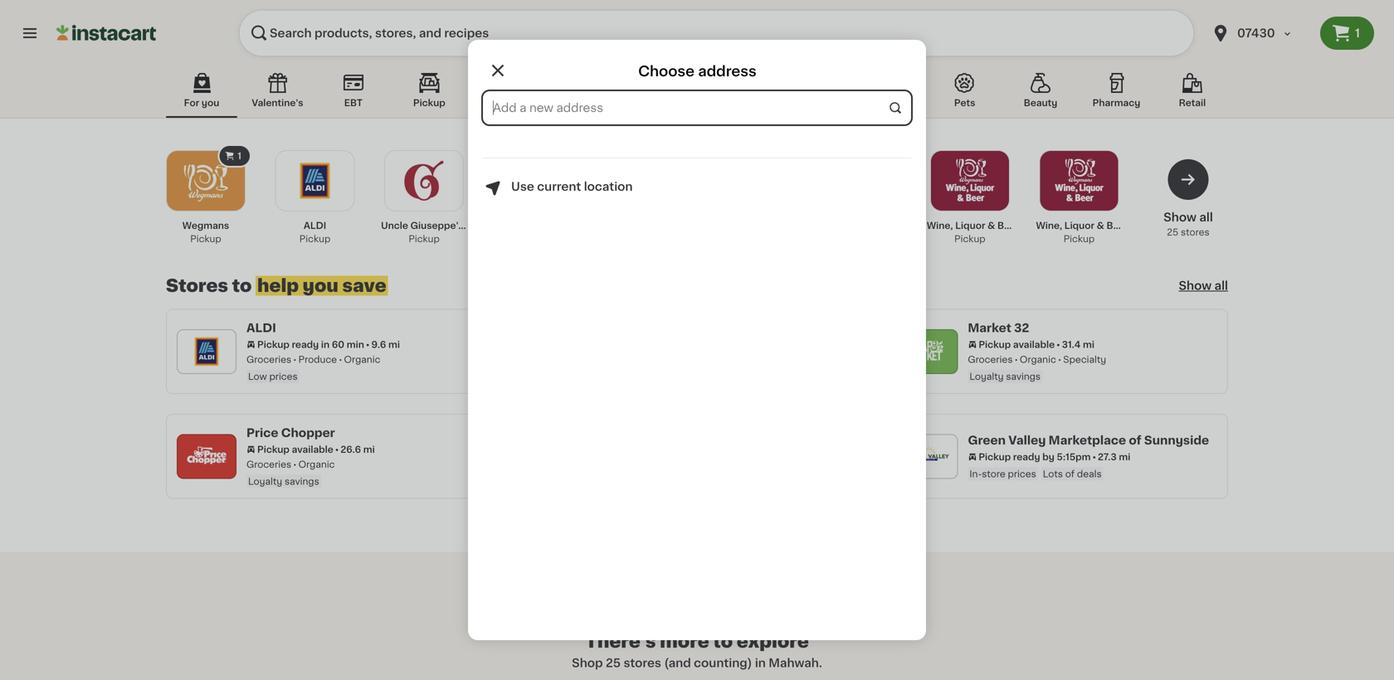 Task type: locate. For each thing, give the bounding box(es) containing it.
savings inside groceries organic loyalty savings
[[285, 477, 319, 487]]

sunnyside
[[1145, 435, 1210, 447]]

for you button
[[166, 70, 237, 118]]

organic for price chopper
[[299, 460, 335, 470]]

ready up produce
[[292, 340, 319, 350]]

to left help
[[232, 277, 252, 295]]

pickup available down 32
[[979, 340, 1055, 350]]

savings inside groceries organic specialty loyalty savings
[[1007, 372, 1041, 382]]

groceries inside groceries organic specialty loyalty savings
[[968, 355, 1013, 365]]

0 horizontal spatial loyalty
[[248, 477, 282, 487]]

1 pickup link from the left
[[927, 150, 1014, 246]]

available
[[1014, 340, 1055, 350], [292, 445, 334, 455]]

9.6 mi
[[372, 340, 400, 350]]

1 horizontal spatial to
[[714, 633, 733, 651]]

of
[[1129, 435, 1142, 447], [1066, 470, 1075, 479]]

mi right the 26.6
[[363, 445, 375, 455]]

stores inside there's more to explore shop 25 stores (and counting) in mahwah.
[[624, 658, 662, 670]]

groceries inside groceries organic loyalty savings
[[247, 460, 292, 470]]

beauty
[[1024, 98, 1058, 108]]

pickup ready in 60 min
[[257, 340, 364, 350]]

mi for price chopper
[[363, 445, 375, 455]]

location
[[584, 181, 633, 193]]

pickup available for chopper
[[257, 445, 334, 455]]

1 horizontal spatial marketplace
[[1049, 435, 1127, 447]]

0 horizontal spatial 25
[[606, 658, 621, 670]]

savings down 32
[[1007, 372, 1041, 382]]

1 vertical spatial of
[[1066, 470, 1075, 479]]

loyalty inside groceries organic specialty loyalty savings
[[970, 372, 1004, 382]]

0 vertical spatial you
[[202, 98, 219, 108]]

use current location button
[[483, 179, 633, 198]]

deals
[[876, 98, 903, 108]]

1 horizontal spatial of
[[1129, 435, 1142, 447]]

0 vertical spatial pickup available
[[979, 340, 1055, 350]]

use
[[511, 181, 535, 193]]

groceries inside groceries produce organic low prices
[[247, 355, 292, 365]]

all
[[1200, 212, 1214, 223], [1215, 280, 1229, 292]]

pickup available down 'price chopper'
[[257, 445, 334, 455]]

1 vertical spatial in
[[755, 658, 766, 670]]

0 horizontal spatial 1
[[238, 152, 242, 161]]

1 vertical spatial prices
[[1008, 470, 1037, 479]]

more
[[660, 633, 710, 651]]

pets
[[955, 98, 976, 108]]

use current location
[[511, 181, 633, 193]]

0 horizontal spatial aldi
[[247, 323, 276, 334]]

1 horizontal spatial in
[[755, 658, 766, 670]]

1 horizontal spatial pickup link
[[1037, 150, 1123, 246]]

low
[[248, 372, 267, 382]]

1 vertical spatial ready
[[1014, 453, 1041, 462]]

1 horizontal spatial 25
[[1168, 228, 1179, 237]]

0 vertical spatial available
[[1014, 340, 1055, 350]]

0 horizontal spatial in
[[321, 340, 330, 350]]

marketplace down use at the left of the page
[[466, 221, 525, 230]]

you right for
[[202, 98, 219, 108]]

1 vertical spatial aldi
[[247, 323, 276, 334]]

marketplace up 5:15pm
[[1049, 435, 1127, 447]]

show for show all
[[1179, 280, 1212, 292]]

prices inside groceries produce organic low prices
[[269, 372, 298, 382]]

deals button
[[854, 70, 925, 118]]

aldi
[[304, 221, 327, 230], [247, 323, 276, 334]]

1 horizontal spatial 1
[[1356, 27, 1361, 39]]

0 vertical spatial of
[[1129, 435, 1142, 447]]

groceries up low
[[247, 355, 292, 365]]

show inside show all 25 stores
[[1164, 212, 1197, 223]]

1 horizontal spatial organic
[[344, 355, 381, 365]]

market 32
[[968, 323, 1030, 334]]

prices
[[269, 372, 298, 382], [1008, 470, 1037, 479]]

groceries for aldi
[[247, 355, 292, 365]]

0 horizontal spatial of
[[1066, 470, 1075, 479]]

available for 32
[[1014, 340, 1055, 350]]

pets button
[[930, 70, 1001, 118]]

1
[[1356, 27, 1361, 39], [238, 152, 242, 161]]

marketplace inside uncle giuseppe's marketplace pickup
[[466, 221, 525, 230]]

show
[[1164, 212, 1197, 223], [1179, 280, 1212, 292]]

mi right 9.6
[[389, 340, 400, 350]]

1 vertical spatial 25
[[606, 658, 621, 670]]

retail
[[1180, 98, 1207, 108]]

organic inside groceries organic specialty loyalty savings
[[1020, 355, 1057, 365]]

you
[[202, 98, 219, 108], [303, 277, 339, 295]]

in down explore
[[755, 658, 766, 670]]

organic down chopper
[[299, 460, 335, 470]]

27.3 mi
[[1099, 453, 1131, 462]]

groceries
[[247, 355, 292, 365], [968, 355, 1013, 365], [247, 460, 292, 470]]

1 inside tab panel
[[238, 152, 242, 161]]

store
[[982, 470, 1006, 479]]

aldi inside the aldi pickup
[[304, 221, 327, 230]]

show for show all 25 stores
[[1164, 212, 1197, 223]]

shop
[[572, 658, 603, 670]]

0 horizontal spatial stores
[[624, 658, 662, 670]]

price chopper logo image
[[184, 434, 229, 479]]

show all button
[[1179, 278, 1229, 294]]

0 horizontal spatial you
[[202, 98, 219, 108]]

0 horizontal spatial available
[[292, 445, 334, 455]]

0 horizontal spatial all
[[1200, 212, 1214, 223]]

available down chopper
[[292, 445, 334, 455]]

pickup
[[413, 98, 446, 108], [190, 235, 221, 244], [300, 235, 331, 244], [409, 235, 440, 244], [955, 235, 986, 244], [1064, 235, 1095, 244], [257, 340, 290, 350], [979, 340, 1012, 350], [257, 445, 290, 455], [979, 453, 1012, 462]]

pharmacy
[[1093, 98, 1141, 108]]

of up 27.3 mi
[[1129, 435, 1142, 447]]

pickup inside button
[[413, 98, 446, 108]]

mi for market 32
[[1084, 340, 1095, 350]]

to inside there's more to explore shop 25 stores (and counting) in mahwah.
[[714, 633, 733, 651]]

5:15pm
[[1057, 453, 1091, 462]]

1 vertical spatial show
[[1179, 280, 1212, 292]]

grocery button
[[470, 70, 541, 118]]

green valley marketplace of sunnyside logo image
[[906, 434, 951, 479]]

green valley marketplace of sunnyside
[[968, 435, 1210, 447]]

0 vertical spatial 25
[[1168, 228, 1179, 237]]

all for show all
[[1215, 280, 1229, 292]]

0 vertical spatial stores
[[1182, 228, 1210, 237]]

1 horizontal spatial stores
[[1182, 228, 1210, 237]]

retail button
[[1157, 70, 1229, 118]]

groceries organic specialty loyalty savings
[[968, 355, 1107, 382]]

1 vertical spatial marketplace
[[1049, 435, 1127, 447]]

loyalty down market
[[970, 372, 1004, 382]]

1 horizontal spatial pickup available
[[979, 340, 1055, 350]]

0 vertical spatial show
[[1164, 212, 1197, 223]]

price chopper
[[247, 428, 335, 439]]

0 vertical spatial prices
[[269, 372, 298, 382]]

aldi down stores to help you save on the top of the page
[[247, 323, 276, 334]]

0 horizontal spatial ready
[[292, 340, 319, 350]]

ready down valley
[[1014, 453, 1041, 462]]

groceries down market
[[968, 355, 1013, 365]]

stores
[[166, 277, 228, 295]]

0 vertical spatial 1
[[1356, 27, 1361, 39]]

marketplace
[[466, 221, 525, 230], [1049, 435, 1127, 447]]

0 vertical spatial ready
[[292, 340, 319, 350]]

tab panel
[[158, 144, 1237, 499]]

1 horizontal spatial available
[[1014, 340, 1055, 350]]

show down show all 25 stores
[[1179, 280, 1212, 292]]

  text field
[[483, 91, 912, 125]]

0 vertical spatial all
[[1200, 212, 1214, 223]]

mi up specialty
[[1084, 340, 1095, 350]]

instacart image
[[56, 23, 156, 43]]

1 horizontal spatial savings
[[1007, 372, 1041, 382]]

groceries for market 32
[[968, 355, 1013, 365]]

1 vertical spatial to
[[714, 633, 733, 651]]

prices down pickup ready by 5:15pm
[[1008, 470, 1037, 479]]

1 vertical spatial pickup available
[[257, 445, 334, 455]]

1 horizontal spatial all
[[1215, 280, 1229, 292]]

current
[[537, 181, 581, 193]]

1 vertical spatial 1
[[238, 152, 242, 161]]

uncle giuseppe's marketplace pickup
[[381, 221, 525, 244]]

0 vertical spatial aldi
[[304, 221, 327, 230]]

0 horizontal spatial pickup link
[[927, 150, 1014, 246]]

1 vertical spatial available
[[292, 445, 334, 455]]

stores up show all
[[1182, 228, 1210, 237]]

2 pickup link from the left
[[1037, 150, 1123, 246]]

available down 32
[[1014, 340, 1055, 350]]

savings down chopper
[[285, 477, 319, 487]]

1 vertical spatial loyalty
[[248, 477, 282, 487]]

lots
[[1044, 470, 1064, 479]]

marketplace for valley
[[1049, 435, 1127, 447]]

1 horizontal spatial ready
[[1014, 453, 1041, 462]]

organic down 32
[[1020, 355, 1057, 365]]

0 vertical spatial loyalty
[[970, 372, 1004, 382]]

1 vertical spatial savings
[[285, 477, 319, 487]]

1 inside button
[[1356, 27, 1361, 39]]

aldi up stores to help you save on the top of the page
[[304, 221, 327, 230]]

0 horizontal spatial savings
[[285, 477, 319, 487]]

0 horizontal spatial prices
[[269, 372, 298, 382]]

2 horizontal spatial organic
[[1020, 355, 1057, 365]]

for
[[184, 98, 199, 108]]

1 vertical spatial you
[[303, 277, 339, 295]]

0 horizontal spatial pickup available
[[257, 445, 334, 455]]

you right help
[[303, 277, 339, 295]]

organic
[[344, 355, 381, 365], [1020, 355, 1057, 365], [299, 460, 335, 470]]

1 horizontal spatial aldi
[[304, 221, 327, 230]]

ebt button
[[318, 70, 389, 118]]

to up counting)
[[714, 633, 733, 651]]

0 horizontal spatial to
[[232, 277, 252, 295]]

0 vertical spatial marketplace
[[466, 221, 525, 230]]

25
[[1168, 228, 1179, 237], [606, 658, 621, 670]]

1 vertical spatial all
[[1215, 280, 1229, 292]]

9.6
[[372, 340, 386, 350]]

prices right low
[[269, 372, 298, 382]]

loyalty
[[970, 372, 1004, 382], [248, 477, 282, 487]]

25 inside there's more to explore shop 25 stores (and counting) in mahwah.
[[606, 658, 621, 670]]

0 horizontal spatial marketplace
[[466, 221, 525, 230]]

all inside popup button
[[1215, 280, 1229, 292]]

27.3
[[1099, 453, 1117, 462]]

07430
[[1238, 27, 1276, 39]]

1 vertical spatial stores
[[624, 658, 662, 670]]

organic down min
[[344, 355, 381, 365]]

0 vertical spatial to
[[232, 277, 252, 295]]

mi
[[389, 340, 400, 350], [1084, 340, 1095, 350], [363, 445, 375, 455], [1120, 453, 1131, 462]]

choose address
[[639, 64, 757, 78]]

pickup link
[[927, 150, 1014, 246], [1037, 150, 1123, 246]]

show inside show all popup button
[[1179, 280, 1212, 292]]

stores inside show all 25 stores
[[1182, 228, 1210, 237]]

address
[[698, 64, 757, 78]]

stores
[[1182, 228, 1210, 237], [624, 658, 662, 670]]

0 vertical spatial in
[[321, 340, 330, 350]]

to
[[232, 277, 252, 295], [714, 633, 733, 651]]

show up show all
[[1164, 212, 1197, 223]]

loyalty down price
[[248, 477, 282, 487]]

groceries down price
[[247, 460, 292, 470]]

savings
[[1007, 372, 1041, 382], [285, 477, 319, 487]]

of right the lots
[[1066, 470, 1075, 479]]

all inside show all 25 stores
[[1200, 212, 1214, 223]]

1 horizontal spatial you
[[303, 277, 339, 295]]

stores down there's
[[624, 658, 662, 670]]

counting)
[[694, 658, 753, 670]]

mi right 27.3 on the bottom of page
[[1120, 453, 1131, 462]]

1 horizontal spatial loyalty
[[970, 372, 1004, 382]]

alcohol button
[[546, 70, 617, 118]]

0 vertical spatial savings
[[1007, 372, 1041, 382]]

organic inside groceries organic loyalty savings
[[299, 460, 335, 470]]

there's more to explore shop 25 stores (and counting) in mahwah.
[[572, 633, 823, 670]]

0 horizontal spatial organic
[[299, 460, 335, 470]]

in left 60 at the left of page
[[321, 340, 330, 350]]



Task type: describe. For each thing, give the bounding box(es) containing it.
pickup inside uncle giuseppe's marketplace pickup
[[409, 235, 440, 244]]

(and
[[665, 658, 691, 670]]

26.6 mi
[[341, 445, 375, 455]]

show all
[[1179, 280, 1229, 292]]

in inside tab panel
[[321, 340, 330, 350]]

wegmans
[[182, 221, 229, 230]]

help
[[257, 277, 299, 295]]

mahwah.
[[769, 658, 823, 670]]

groceries organic loyalty savings
[[247, 460, 335, 487]]

  text field inside 'choose address' 'dialog'
[[483, 91, 912, 125]]

groceries for price chopper
[[247, 460, 292, 470]]

pharmacy button
[[1081, 70, 1153, 118]]

ready for aldi
[[292, 340, 319, 350]]

organic for market 32
[[1020, 355, 1057, 365]]

explore
[[737, 633, 809, 651]]

deals
[[1078, 470, 1102, 479]]

in-
[[970, 470, 982, 479]]

32
[[1015, 323, 1030, 334]]

by
[[1043, 453, 1055, 462]]

marketplace for giuseppe's
[[466, 221, 525, 230]]

ready for green valley marketplace of sunnyside
[[1014, 453, 1041, 462]]

stores to help you save
[[166, 277, 387, 295]]

60
[[332, 340, 345, 350]]

market
[[968, 323, 1012, 334]]

beauty button
[[1006, 70, 1077, 118]]

market 32 logo image
[[906, 329, 951, 374]]

specialty
[[1064, 355, 1107, 365]]

valentine's button
[[242, 70, 313, 118]]

07430 button
[[1211, 10, 1311, 56]]

valentine's
[[252, 98, 304, 108]]

giuseppe's
[[411, 221, 464, 230]]

in-store prices lots of deals
[[970, 470, 1102, 479]]

green
[[968, 435, 1006, 447]]

aldi pickup
[[300, 221, 331, 244]]

choose address dialog
[[468, 40, 927, 641]]

alcohol
[[564, 98, 599, 108]]

1 horizontal spatial prices
[[1008, 470, 1037, 479]]

31.4
[[1063, 340, 1081, 350]]

produce
[[299, 355, 337, 365]]

in inside there's more to explore shop 25 stores (and counting) in mahwah.
[[755, 658, 766, 670]]

choose
[[639, 64, 695, 78]]

pickup ready by 5:15pm
[[979, 453, 1091, 462]]

for you
[[184, 98, 219, 108]]

price
[[247, 428, 279, 439]]

you inside the for you 'button'
[[202, 98, 219, 108]]

ebt
[[344, 98, 363, 108]]

you inside tab panel
[[303, 277, 339, 295]]

grocery
[[486, 98, 525, 108]]

shop categories tab list
[[166, 70, 1229, 118]]

loyalty inside groceries organic loyalty savings
[[248, 477, 282, 487]]

pickup inside wegmans pickup
[[190, 235, 221, 244]]

valley
[[1009, 435, 1047, 447]]

mi for aldi
[[389, 340, 400, 350]]

tab panel containing stores to
[[158, 144, 1237, 499]]

25 inside show all 25 stores
[[1168, 228, 1179, 237]]

organic inside groceries produce organic low prices
[[344, 355, 381, 365]]

aldi for aldi
[[247, 323, 276, 334]]

min
[[347, 340, 364, 350]]

pickup button
[[394, 70, 465, 118]]

groceries produce organic low prices
[[247, 355, 381, 382]]

save
[[343, 277, 387, 295]]

1 button
[[1321, 17, 1375, 50]]

show all 25 stores
[[1164, 212, 1214, 237]]

available for chopper
[[292, 445, 334, 455]]

aldi for aldi pickup
[[304, 221, 327, 230]]

31.4 mi
[[1063, 340, 1095, 350]]

aldi logo image
[[184, 329, 229, 374]]

search address image
[[888, 100, 903, 115]]

26.6
[[341, 445, 361, 455]]

wegmans pickup
[[182, 221, 229, 244]]

chopper
[[281, 428, 335, 439]]

there's
[[586, 633, 656, 651]]

pickup available for 32
[[979, 340, 1055, 350]]

mi for green valley marketplace of sunnyside
[[1120, 453, 1131, 462]]

all for show all 25 stores
[[1200, 212, 1214, 223]]

uncle
[[381, 221, 408, 230]]



Task type: vqa. For each thing, say whether or not it's contained in the screenshot.
'in' inside will i pay the same price on instacart as i would in store?
no



